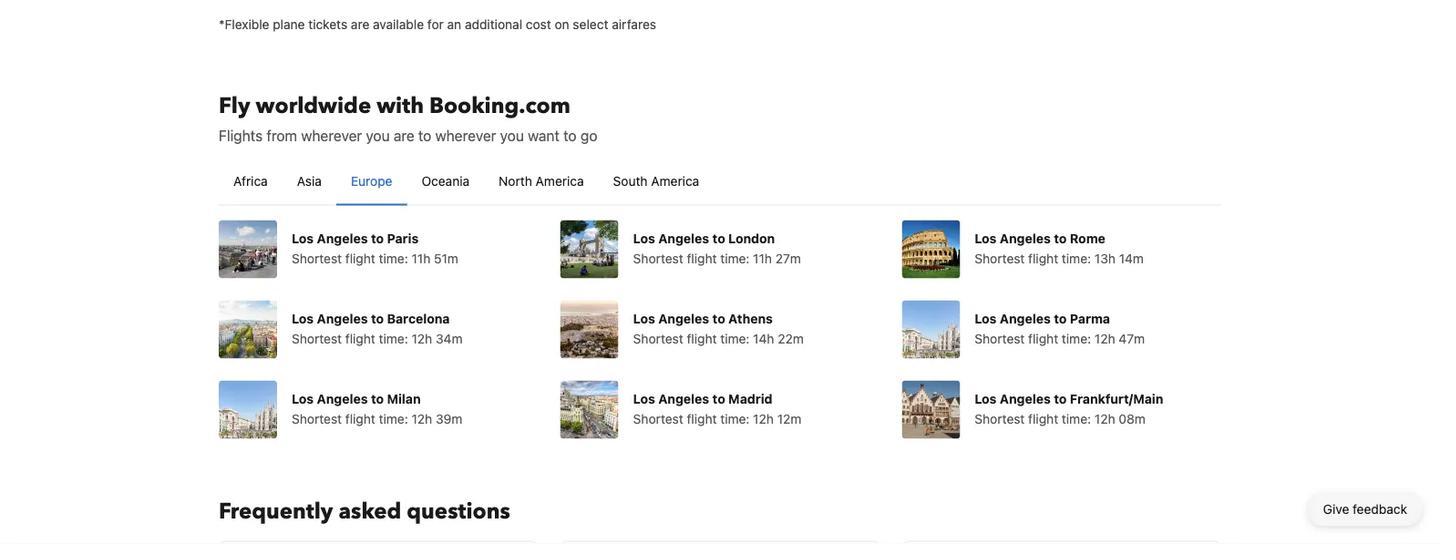 Task type: vqa. For each thing, say whether or not it's contained in the screenshot.


Task type: locate. For each thing, give the bounding box(es) containing it.
time: down 'athens'
[[720, 331, 750, 346]]

flight for parma
[[1028, 331, 1058, 346]]

to for los angeles to rome shortest flight time: 13h 14m
[[1054, 231, 1067, 246]]

go
[[580, 127, 597, 144]]

flight left 08m on the right bottom
[[1028, 412, 1058, 427]]

angeles for athens
[[658, 311, 709, 326]]

los inside los angeles to rome shortest flight time: 13h 14m
[[975, 231, 997, 246]]

angeles inside the los angeles to london shortest flight time: 11h 27m
[[658, 231, 709, 246]]

time: down parma
[[1062, 331, 1091, 346]]

los right the los angeles to athens image at bottom left
[[633, 311, 655, 326]]

13h
[[1095, 251, 1116, 266]]

angeles inside los angeles to athens shortest flight time: 14h 22m
[[658, 311, 709, 326]]

1 vertical spatial are
[[394, 127, 414, 144]]

plane
[[273, 17, 305, 32]]

flight inside the los angeles to madrid shortest flight time: 12h 12m
[[687, 412, 717, 427]]

los inside los angeles to frankfurt/main shortest flight time: 12h 08m
[[975, 391, 997, 407]]

12h inside los angeles to milan shortest flight time: 12h 39m
[[412, 412, 432, 427]]

angeles left paris
[[317, 231, 368, 246]]

to left parma
[[1054, 311, 1067, 326]]

12m
[[777, 412, 802, 427]]

shortest inside los angeles to rome shortest flight time: 13h 14m
[[975, 251, 1025, 266]]

12h for 39m
[[412, 412, 432, 427]]

to left paris
[[371, 231, 384, 246]]

1 horizontal spatial america
[[651, 174, 699, 189]]

north
[[499, 174, 532, 189]]

0 horizontal spatial 11h
[[412, 251, 430, 266]]

los inside los angeles to parma shortest flight time: 12h 47m
[[975, 311, 997, 326]]

11h inside los angeles to paris shortest flight time: 11h 51m
[[412, 251, 430, 266]]

14h
[[753, 331, 774, 346]]

shortest inside los angeles to frankfurt/main shortest flight time: 12h 08m
[[975, 412, 1025, 427]]

angeles inside los angeles to rome shortest flight time: 13h 14m
[[1000, 231, 1051, 246]]

angeles left barcelona
[[317, 311, 368, 326]]

angeles down los angeles to parma shortest flight time: 12h 47m in the right of the page
[[1000, 391, 1051, 407]]

time: for madrid
[[720, 412, 750, 427]]

shortest inside los angeles to athens shortest flight time: 14h 22m
[[633, 331, 683, 346]]

are right tickets
[[351, 17, 369, 32]]

give feedback button
[[1309, 493, 1422, 526]]

los angeles to london image
[[560, 221, 619, 279]]

time: down milan
[[379, 412, 408, 427]]

flight inside los angeles to parma shortest flight time: 12h 47m
[[1028, 331, 1058, 346]]

flight for frankfurt/main
[[1028, 412, 1058, 427]]

angeles inside the los angeles to madrid shortest flight time: 12h 12m
[[658, 391, 709, 407]]

flight inside the los angeles to london shortest flight time: 11h 27m
[[687, 251, 717, 266]]

shortest right the los angeles to athens image at bottom left
[[633, 331, 683, 346]]

1 america from the left
[[536, 174, 584, 189]]

are down with
[[394, 127, 414, 144]]

*flexible plane tickets are available for an additional cost on select airfares
[[219, 17, 656, 32]]

angeles inside los angeles to barcelona shortest flight time: 12h 34m
[[317, 311, 368, 326]]

angeles left milan
[[317, 391, 368, 407]]

shortest inside los angeles to parma shortest flight time: 12h 47m
[[975, 331, 1025, 346]]

time: inside los angeles to paris shortest flight time: 11h 51m
[[379, 251, 408, 266]]

from
[[266, 127, 297, 144]]

shortest right the los angeles to milan image
[[292, 412, 342, 427]]

los angeles to parma image
[[902, 301, 960, 359]]

angeles left 'athens'
[[658, 311, 709, 326]]

angeles down south america button
[[658, 231, 709, 246]]

1 horizontal spatial are
[[394, 127, 414, 144]]

1 horizontal spatial 11h
[[753, 251, 772, 266]]

america for north america
[[536, 174, 584, 189]]

london
[[728, 231, 775, 246]]

los angeles to rome image
[[902, 221, 960, 279]]

time: inside los angeles to barcelona shortest flight time: 12h 34m
[[379, 331, 408, 346]]

barcelona
[[387, 311, 450, 326]]

los right los angeles to rome image
[[975, 231, 997, 246]]

to down with
[[418, 127, 431, 144]]

wherever down worldwide
[[301, 127, 362, 144]]

time: down paris
[[379, 251, 408, 266]]

los right los angeles to madrid 'image'
[[633, 391, 655, 407]]

shortest inside los angeles to barcelona shortest flight time: 12h 34m
[[292, 331, 342, 346]]

los for los angeles to london shortest flight time: 11h 27m
[[633, 231, 655, 246]]

are inside the fly worldwide with booking.com flights from wherever you are to wherever you want to go
[[394, 127, 414, 144]]

you down booking.com
[[500, 127, 524, 144]]

shortest inside the los angeles to madrid shortest flight time: 12h 12m
[[633, 412, 683, 427]]

shortest for los angeles to parma shortest flight time: 12h 47m
[[975, 331, 1025, 346]]

0 horizontal spatial america
[[536, 174, 584, 189]]

to left london
[[712, 231, 725, 246]]

airfares
[[612, 17, 656, 32]]

flight left 14h
[[687, 331, 717, 346]]

to inside los angeles to frankfurt/main shortest flight time: 12h 08m
[[1054, 391, 1067, 407]]

los for los angeles to athens shortest flight time: 14h 22m
[[633, 311, 655, 326]]

to inside los angeles to paris shortest flight time: 11h 51m
[[371, 231, 384, 246]]

39m
[[436, 412, 463, 427]]

asia
[[297, 174, 322, 189]]

you down with
[[366, 127, 390, 144]]

angeles inside los angeles to milan shortest flight time: 12h 39m
[[317, 391, 368, 407]]

1 horizontal spatial wherever
[[435, 127, 496, 144]]

time: for milan
[[379, 412, 408, 427]]

shortest for los angeles to rome shortest flight time: 13h 14m
[[975, 251, 1025, 266]]

12h inside the los angeles to madrid shortest flight time: 12h 12m
[[753, 412, 774, 427]]

angeles left rome
[[1000, 231, 1051, 246]]

to inside los angeles to athens shortest flight time: 14h 22m
[[712, 311, 725, 326]]

shortest right the "los angeles to paris" image
[[292, 251, 342, 266]]

los for los angeles to frankfurt/main shortest flight time: 12h 08m
[[975, 391, 997, 407]]

to inside los angeles to barcelona shortest flight time: 12h 34m
[[371, 311, 384, 326]]

wherever down booking.com
[[435, 127, 496, 144]]

12h down madrid
[[753, 412, 774, 427]]

los angeles to milan shortest flight time: 12h 39m
[[292, 391, 463, 427]]

shortest right los angeles to barcelona "image"
[[292, 331, 342, 346]]

12h down milan
[[412, 412, 432, 427]]

1 11h from the left
[[412, 251, 430, 266]]

flight left 12m on the right
[[687, 412, 717, 427]]

asia button
[[282, 158, 336, 205]]

are
[[351, 17, 369, 32], [394, 127, 414, 144]]

time: inside the los angeles to madrid shortest flight time: 12h 12m
[[720, 412, 750, 427]]

2 wherever from the left
[[435, 127, 496, 144]]

want
[[528, 127, 560, 144]]

shortest right los angeles to rome image
[[975, 251, 1025, 266]]

los for los angeles to milan shortest flight time: 12h 39m
[[292, 391, 314, 407]]

flight left 13h
[[1028, 251, 1058, 266]]

time: down the frankfurt/main
[[1062, 412, 1091, 427]]

22m
[[778, 331, 804, 346]]

12h down the frankfurt/main
[[1095, 412, 1115, 427]]

madrid
[[728, 391, 773, 407]]

los inside the los angeles to madrid shortest flight time: 12h 12m
[[633, 391, 655, 407]]

los angeles to paris shortest flight time: 11h 51m
[[292, 231, 458, 266]]

flight inside los angeles to paris shortest flight time: 11h 51m
[[345, 251, 375, 266]]

angeles inside los angeles to parma shortest flight time: 12h 47m
[[1000, 311, 1051, 326]]

los right the "los angeles to paris" image
[[292, 231, 314, 246]]

time: inside los angeles to frankfurt/main shortest flight time: 12h 08m
[[1062, 412, 1091, 427]]

12h for 34m
[[412, 331, 432, 346]]

flight up los angeles to milan shortest flight time: 12h 39m
[[345, 331, 375, 346]]

time: inside los angeles to athens shortest flight time: 14h 22m
[[720, 331, 750, 346]]

wherever
[[301, 127, 362, 144], [435, 127, 496, 144]]

los inside los angeles to milan shortest flight time: 12h 39m
[[292, 391, 314, 407]]

to inside los angeles to rome shortest flight time: 13h 14m
[[1054, 231, 1067, 246]]

worldwide
[[256, 92, 371, 122]]

flight inside los angeles to milan shortest flight time: 12h 39m
[[345, 412, 375, 427]]

time: down barcelona
[[379, 331, 408, 346]]

12h down barcelona
[[412, 331, 432, 346]]

america right north
[[536, 174, 584, 189]]

shortest for los angeles to paris shortest flight time: 11h 51m
[[292, 251, 342, 266]]

fly worldwide with booking.com flights from wherever you are to wherever you want to go
[[219, 92, 597, 144]]

flight
[[345, 251, 375, 266], [687, 251, 717, 266], [1028, 251, 1058, 266], [345, 331, 375, 346], [687, 331, 717, 346], [1028, 331, 1058, 346], [345, 412, 375, 427], [687, 412, 717, 427], [1028, 412, 1058, 427]]

los inside los angeles to athens shortest flight time: 14h 22m
[[633, 311, 655, 326]]

time: for parma
[[1062, 331, 1091, 346]]

shortest right los angeles to london image
[[633, 251, 683, 266]]

to left 'athens'
[[712, 311, 725, 326]]

11h down london
[[753, 251, 772, 266]]

flight inside los angeles to athens shortest flight time: 14h 22m
[[687, 331, 717, 346]]

cost
[[526, 17, 551, 32]]

to left milan
[[371, 391, 384, 407]]

angeles left madrid
[[658, 391, 709, 407]]

12h inside los angeles to parma shortest flight time: 12h 47m
[[1095, 331, 1115, 346]]

1 horizontal spatial you
[[500, 127, 524, 144]]

for
[[427, 17, 444, 32]]

0 horizontal spatial wherever
[[301, 127, 362, 144]]

shortest
[[292, 251, 342, 266], [633, 251, 683, 266], [975, 251, 1025, 266], [292, 331, 342, 346], [633, 331, 683, 346], [975, 331, 1025, 346], [292, 412, 342, 427], [633, 412, 683, 427], [975, 412, 1025, 427]]

flight up los angeles to barcelona shortest flight time: 12h 34m
[[345, 251, 375, 266]]

los angeles to barcelona image
[[219, 301, 277, 359]]

frequently asked questions
[[219, 497, 510, 527]]

flight for paris
[[345, 251, 375, 266]]

to
[[418, 127, 431, 144], [563, 127, 577, 144], [371, 231, 384, 246], [712, 231, 725, 246], [1054, 231, 1067, 246], [371, 311, 384, 326], [712, 311, 725, 326], [1054, 311, 1067, 326], [371, 391, 384, 407], [712, 391, 725, 407], [1054, 391, 1067, 407]]

time: inside los angeles to rome shortest flight time: 13h 14m
[[1062, 251, 1091, 266]]

to for los angeles to milan shortest flight time: 12h 39m
[[371, 391, 384, 407]]

los angeles to london shortest flight time: 11h 27m
[[633, 231, 801, 266]]

0 horizontal spatial are
[[351, 17, 369, 32]]

11h inside the los angeles to london shortest flight time: 11h 27m
[[753, 251, 772, 266]]

los right los angeles to parma 'image'
[[975, 311, 997, 326]]

to left madrid
[[712, 391, 725, 407]]

to for los angeles to madrid shortest flight time: 12h 12m
[[712, 391, 725, 407]]

time: inside los angeles to milan shortest flight time: 12h 39m
[[379, 412, 408, 427]]

america
[[536, 174, 584, 189], [651, 174, 699, 189]]

time:
[[379, 251, 408, 266], [720, 251, 750, 266], [1062, 251, 1091, 266], [379, 331, 408, 346], [720, 331, 750, 346], [1062, 331, 1091, 346], [379, 412, 408, 427], [720, 412, 750, 427], [1062, 412, 1091, 427]]

europe button
[[336, 158, 407, 205]]

flight for milan
[[345, 412, 375, 427]]

to left the frankfurt/main
[[1054, 391, 1067, 407]]

oceania button
[[407, 158, 484, 205]]

booking.com
[[429, 92, 570, 122]]

los angeles to parma shortest flight time: 12h 47m
[[975, 311, 1145, 346]]

time: down london
[[720, 251, 750, 266]]

milan
[[387, 391, 421, 407]]

angeles inside los angeles to paris shortest flight time: 11h 51m
[[317, 231, 368, 246]]

flight inside los angeles to barcelona shortest flight time: 12h 34m
[[345, 331, 375, 346]]

north america button
[[484, 158, 598, 205]]

south america button
[[598, 158, 714, 205]]

with
[[377, 92, 424, 122]]

north america
[[499, 174, 584, 189]]

los for los angeles to paris shortest flight time: 11h 51m
[[292, 231, 314, 246]]

12h for 08m
[[1095, 412, 1115, 427]]

angeles for paris
[[317, 231, 368, 246]]

to left barcelona
[[371, 311, 384, 326]]

to for los angeles to athens shortest flight time: 14h 22m
[[712, 311, 725, 326]]

frankfurt/main
[[1070, 391, 1163, 407]]

feedback
[[1353, 502, 1407, 517]]

tab list
[[219, 158, 1221, 207]]

america inside button
[[536, 174, 584, 189]]

tab list containing africa
[[219, 158, 1221, 207]]

shortest inside the los angeles to london shortest flight time: 11h 27m
[[633, 251, 683, 266]]

shortest inside los angeles to paris shortest flight time: 11h 51m
[[292, 251, 342, 266]]

flight inside los angeles to frankfurt/main shortest flight time: 12h 08m
[[1028, 412, 1058, 427]]

los
[[292, 231, 314, 246], [633, 231, 655, 246], [975, 231, 997, 246], [292, 311, 314, 326], [633, 311, 655, 326], [975, 311, 997, 326], [292, 391, 314, 407], [633, 391, 655, 407], [975, 391, 997, 407]]

flight left 39m
[[345, 412, 375, 427]]

los right the los angeles to milan image
[[292, 391, 314, 407]]

los inside los angeles to barcelona shortest flight time: 12h 34m
[[292, 311, 314, 326]]

los right los angeles to london image
[[633, 231, 655, 246]]

time: inside the los angeles to london shortest flight time: 11h 27m
[[720, 251, 750, 266]]

flight up los angeles to athens shortest flight time: 14h 22m
[[687, 251, 717, 266]]

flight for barcelona
[[345, 331, 375, 346]]

to inside los angeles to milan shortest flight time: 12h 39m
[[371, 391, 384, 407]]

los right los angeles to frankfurt/main image
[[975, 391, 997, 407]]

11h
[[412, 251, 430, 266], [753, 251, 772, 266]]

to inside the los angeles to london shortest flight time: 11h 27m
[[712, 231, 725, 246]]

0 horizontal spatial you
[[366, 127, 390, 144]]

2 america from the left
[[651, 174, 699, 189]]

11h left 51m
[[412, 251, 430, 266]]

los inside los angeles to paris shortest flight time: 11h 51m
[[292, 231, 314, 246]]

12h down parma
[[1095, 331, 1115, 346]]

12h inside los angeles to frankfurt/main shortest flight time: 12h 08m
[[1095, 412, 1115, 427]]

2 11h from the left
[[753, 251, 772, 266]]

time: down rome
[[1062, 251, 1091, 266]]

12h
[[412, 331, 432, 346], [1095, 331, 1115, 346], [412, 412, 432, 427], [753, 412, 774, 427], [1095, 412, 1115, 427]]

los inside the los angeles to london shortest flight time: 11h 27m
[[633, 231, 655, 246]]

shortest inside los angeles to milan shortest flight time: 12h 39m
[[292, 412, 342, 427]]

time: down madrid
[[720, 412, 750, 427]]

to for los angeles to parma shortest flight time: 12h 47m
[[1054, 311, 1067, 326]]

angeles left parma
[[1000, 311, 1051, 326]]

america inside button
[[651, 174, 699, 189]]

shortest right los angeles to parma 'image'
[[975, 331, 1025, 346]]

angeles inside los angeles to frankfurt/main shortest flight time: 12h 08m
[[1000, 391, 1051, 407]]

shortest right los angeles to frankfurt/main image
[[975, 412, 1025, 427]]

to left rome
[[1054, 231, 1067, 246]]

to inside los angeles to parma shortest flight time: 12h 47m
[[1054, 311, 1067, 326]]

12h inside los angeles to barcelona shortest flight time: 12h 34m
[[412, 331, 432, 346]]

los right los angeles to barcelona "image"
[[292, 311, 314, 326]]

shortest right los angeles to madrid 'image'
[[633, 412, 683, 427]]

12h for 47m
[[1095, 331, 1115, 346]]

angeles
[[317, 231, 368, 246], [658, 231, 709, 246], [1000, 231, 1051, 246], [317, 311, 368, 326], [658, 311, 709, 326], [1000, 311, 1051, 326], [317, 391, 368, 407], [658, 391, 709, 407], [1000, 391, 1051, 407]]

flight up los angeles to frankfurt/main shortest flight time: 12h 08m
[[1028, 331, 1058, 346]]

you
[[366, 127, 390, 144], [500, 127, 524, 144]]

flight inside los angeles to rome shortest flight time: 13h 14m
[[1028, 251, 1058, 266]]

to inside the los angeles to madrid shortest flight time: 12h 12m
[[712, 391, 725, 407]]

america right south
[[651, 174, 699, 189]]

time: inside los angeles to parma shortest flight time: 12h 47m
[[1062, 331, 1091, 346]]

oceania
[[422, 174, 470, 189]]

to for los angeles to paris shortest flight time: 11h 51m
[[371, 231, 384, 246]]



Task type: describe. For each thing, give the bounding box(es) containing it.
angeles for madrid
[[658, 391, 709, 407]]

los for los angeles to madrid shortest flight time: 12h 12m
[[633, 391, 655, 407]]

paris
[[387, 231, 419, 246]]

51m
[[434, 251, 458, 266]]

select
[[573, 17, 608, 32]]

give feedback
[[1323, 502, 1407, 517]]

an
[[447, 17, 461, 32]]

11h for 27m
[[753, 251, 772, 266]]

shortest for los angeles to milan shortest flight time: 12h 39m
[[292, 412, 342, 427]]

africa
[[233, 174, 268, 189]]

time: for frankfurt/main
[[1062, 412, 1091, 427]]

on
[[555, 17, 569, 32]]

14m
[[1119, 251, 1144, 266]]

shortest for los angeles to madrid shortest flight time: 12h 12m
[[633, 412, 683, 427]]

to left go
[[563, 127, 577, 144]]

flight for athens
[[687, 331, 717, 346]]

angeles for milan
[[317, 391, 368, 407]]

los angeles to madrid shortest flight time: 12h 12m
[[633, 391, 802, 427]]

flight for rome
[[1028, 251, 1058, 266]]

europe
[[351, 174, 392, 189]]

los angeles to frankfurt/main image
[[902, 381, 960, 439]]

shortest for los angeles to london shortest flight time: 11h 27m
[[633, 251, 683, 266]]

*flexible
[[219, 17, 269, 32]]

08m
[[1119, 412, 1146, 427]]

angeles for barcelona
[[317, 311, 368, 326]]

flight for madrid
[[687, 412, 717, 427]]

tickets
[[308, 17, 347, 32]]

to for los angeles to london shortest flight time: 11h 27m
[[712, 231, 725, 246]]

shortest for los angeles to frankfurt/main shortest flight time: 12h 08m
[[975, 412, 1025, 427]]

south
[[613, 174, 648, 189]]

frequently
[[219, 497, 333, 527]]

available
[[373, 17, 424, 32]]

los angeles to barcelona shortest flight time: 12h 34m
[[292, 311, 463, 346]]

los angeles to athens shortest flight time: 14h 22m
[[633, 311, 804, 346]]

los for los angeles to rome shortest flight time: 13h 14m
[[975, 231, 997, 246]]

asked
[[339, 497, 401, 527]]

los angeles to athens image
[[560, 301, 619, 359]]

time: for london
[[720, 251, 750, 266]]

africa button
[[219, 158, 282, 205]]

1 you from the left
[[366, 127, 390, 144]]

34m
[[436, 331, 463, 346]]

47m
[[1119, 331, 1145, 346]]

rome
[[1070, 231, 1106, 246]]

time: for athens
[[720, 331, 750, 346]]

america for south america
[[651, 174, 699, 189]]

los angeles to madrid image
[[560, 381, 619, 439]]

angeles for frankfurt/main
[[1000, 391, 1051, 407]]

los angeles to frankfurt/main shortest flight time: 12h 08m
[[975, 391, 1163, 427]]

questions
[[407, 497, 510, 527]]

time: for barcelona
[[379, 331, 408, 346]]

shortest for los angeles to athens shortest flight time: 14h 22m
[[633, 331, 683, 346]]

fly
[[219, 92, 250, 122]]

2 you from the left
[[500, 127, 524, 144]]

angeles for london
[[658, 231, 709, 246]]

additional
[[465, 17, 522, 32]]

give
[[1323, 502, 1349, 517]]

12h for 12m
[[753, 412, 774, 427]]

time: for paris
[[379, 251, 408, 266]]

parma
[[1070, 311, 1110, 326]]

1 wherever from the left
[[301, 127, 362, 144]]

27m
[[775, 251, 801, 266]]

angeles for parma
[[1000, 311, 1051, 326]]

to for los angeles to frankfurt/main shortest flight time: 12h 08m
[[1054, 391, 1067, 407]]

los for los angeles to barcelona shortest flight time: 12h 34m
[[292, 311, 314, 326]]

south america
[[613, 174, 699, 189]]

los angeles to paris image
[[219, 221, 277, 279]]

angeles for rome
[[1000, 231, 1051, 246]]

flights
[[219, 127, 263, 144]]

los angeles to milan image
[[219, 381, 277, 439]]

shortest for los angeles to barcelona shortest flight time: 12h 34m
[[292, 331, 342, 346]]

time: for rome
[[1062, 251, 1091, 266]]

to for los angeles to barcelona shortest flight time: 12h 34m
[[371, 311, 384, 326]]

los angeles to rome shortest flight time: 13h 14m
[[975, 231, 1144, 266]]

flight for london
[[687, 251, 717, 266]]

athens
[[728, 311, 773, 326]]

11h for 51m
[[412, 251, 430, 266]]

0 vertical spatial are
[[351, 17, 369, 32]]

los for los angeles to parma shortest flight time: 12h 47m
[[975, 311, 997, 326]]



